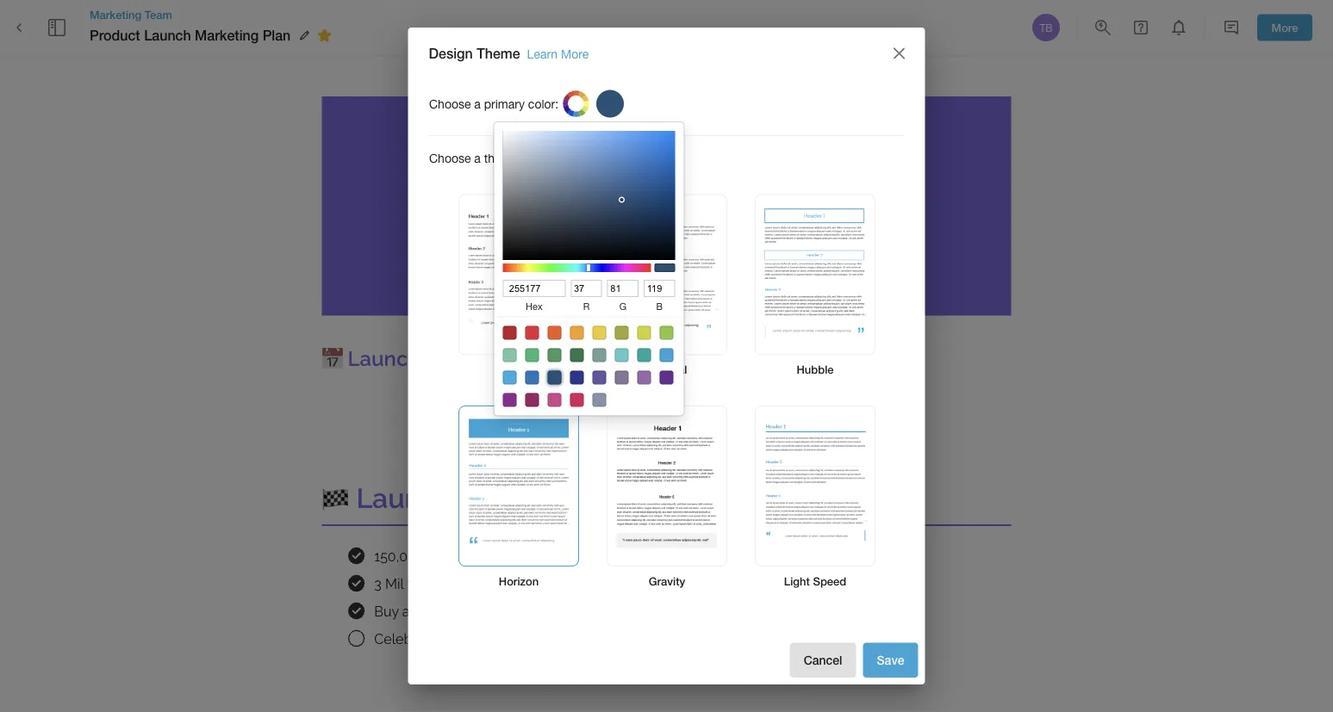 Task type: locate. For each thing, give the bounding box(es) containing it.
more
[[1272, 21, 1298, 34], [561, 47, 589, 61]]

1 vertical spatial product launch marketing plan
[[408, 163, 936, 269]]

launch
[[144, 27, 191, 43], [574, 163, 719, 212], [348, 347, 420, 371], [356, 482, 453, 514]]

product launch marketing plan up b field
[[408, 163, 936, 269]]

hex field
[[503, 280, 566, 297]]

0 vertical spatial plan
[[263, 27, 291, 43]]

150,000
[[374, 549, 425, 565]]

more inside button
[[1272, 21, 1298, 34]]

g
[[619, 301, 627, 312]]

below:
[[549, 151, 585, 165]]

choose
[[429, 97, 471, 111], [429, 151, 471, 165]]

light
[[784, 575, 810, 588]]

plan left remove favorite icon
[[263, 27, 291, 43]]

g field
[[607, 280, 639, 297]]

product down marketing team
[[90, 27, 140, 43]]

social
[[407, 576, 445, 592]]

remove favorite image
[[314, 25, 335, 46]]

marketing
[[90, 8, 142, 21], [195, 27, 259, 43], [729, 163, 925, 212]]

light speed
[[784, 575, 846, 588]]

choose for choose a theme style below:
[[429, 151, 471, 165]]

product launch marketing plan
[[90, 27, 291, 43], [408, 163, 936, 269]]

date:
[[425, 347, 476, 371]]

1 choose from the top
[[429, 97, 471, 111]]

a left primary
[[474, 97, 480, 111]]

0 vertical spatial choose
[[429, 97, 471, 111]]

plan inside product launch marketing plan
[[623, 221, 710, 269]]

design theme dialog
[[0, 0, 1333, 713]]

0 horizontal spatial product
[[90, 27, 140, 43]]

learn
[[527, 47, 558, 61]]

speed
[[813, 575, 846, 588]]

tb
[[1040, 22, 1053, 34]]

my
[[509, 604, 529, 620]]

old
[[532, 604, 553, 620]]

1 horizontal spatial marketing
[[195, 27, 259, 43]]

product
[[90, 27, 140, 43], [408, 163, 563, 212]]

cancel button
[[790, 643, 856, 678]]

jan
[[481, 347, 514, 371]]

0 horizontal spatial more
[[561, 47, 589, 61]]

design theme learn more
[[429, 45, 589, 61]]

1 horizontal spatial product launch marketing plan
[[408, 163, 936, 269]]

style
[[521, 151, 546, 165]]

0 horizontal spatial marketing
[[90, 8, 142, 21]]

2 vertical spatial marketing
[[729, 163, 925, 212]]

more inside design theme learn more
[[561, 47, 589, 61]]

goals
[[460, 482, 534, 514]]

choose down design
[[429, 97, 471, 111]]

learn more link
[[527, 47, 589, 61]]

0 vertical spatial product launch marketing plan
[[90, 27, 291, 43]]

house!
[[499, 631, 542, 647]]

2 choose from the top
[[429, 151, 471, 165]]

0 horizontal spatial plan
[[263, 27, 291, 43]]

1 horizontal spatial product
[[408, 163, 563, 212]]

product down choose a primary color:
[[408, 163, 563, 212]]

plan
[[263, 27, 291, 43], [623, 221, 710, 269]]

house
[[413, 604, 452, 620]]

3
[[374, 576, 382, 592]]

r
[[583, 301, 590, 312]]

save
[[877, 654, 904, 668]]

save button
[[863, 643, 918, 678]]

a right buy
[[402, 604, 410, 620]]

choose a theme style below:
[[429, 151, 585, 165]]

choose a primary color:
[[429, 97, 558, 111]]

plan up b field
[[623, 221, 710, 269]]

thousand
[[428, 549, 491, 565]]

1 horizontal spatial more
[[1272, 21, 1298, 34]]

1 vertical spatial choose
[[429, 151, 471, 165]]

celebrate
[[374, 631, 437, 647]]

choose left theme
[[429, 151, 471, 165]]

150,000 thousand downloads
[[374, 549, 565, 565]]

1 vertical spatial product
[[408, 163, 563, 212]]

gravity
[[648, 575, 685, 588]]

1 horizontal spatial plan
[[623, 221, 710, 269]]

choose for choose a primary color:
[[429, 97, 471, 111]]

1 vertical spatial plan
[[623, 221, 710, 269]]

1 vertical spatial marketing
[[195, 27, 259, 43]]

1 vertical spatial more
[[561, 47, 589, 61]]

a
[[474, 97, 480, 111], [474, 151, 480, 165], [402, 604, 410, 620], [488, 631, 495, 647]]

product launch marketing plan down marketing team link
[[90, 27, 291, 43]]

0 vertical spatial marketing
[[90, 8, 142, 21]]

📅 launch date: jan 1, 2022
[[322, 347, 586, 371]]

0 vertical spatial more
[[1272, 21, 1298, 34]]

marketing team
[[90, 8, 172, 21]]

buy
[[374, 604, 399, 620]]

theme
[[484, 151, 517, 165]]

a left theme
[[474, 151, 480, 165]]



Task type: vqa. For each thing, say whether or not it's contained in the screenshot.
Open
no



Task type: describe. For each thing, give the bounding box(es) containing it.
buy a house and sell my old one!
[[374, 604, 584, 620]]

basic
[[504, 363, 533, 377]]

hubble
[[796, 363, 833, 377]]

1,
[[520, 347, 534, 371]]

3 mil social media impressions
[[374, 576, 568, 592]]

2 horizontal spatial marketing
[[729, 163, 925, 212]]

primary
[[484, 97, 524, 111]]

🏁 launch goals
[[322, 482, 534, 514]]

b field
[[644, 280, 675, 297]]

design
[[429, 45, 473, 61]]

a down sell
[[488, 631, 495, 647]]

2022
[[539, 347, 586, 371]]

downloads
[[495, 549, 565, 565]]

a for theme
[[474, 151, 480, 165]]

minimal
[[646, 363, 687, 377]]

one!
[[556, 604, 584, 620]]

a for house
[[402, 604, 410, 620]]

r field
[[571, 280, 602, 297]]

product inside product launch marketing plan
[[408, 163, 563, 212]]

0 vertical spatial product
[[90, 27, 140, 43]]

b
[[656, 301, 663, 312]]

impressions
[[491, 576, 568, 592]]

media
[[449, 576, 488, 592]]

0 horizontal spatial product launch marketing plan
[[90, 27, 291, 43]]

hex
[[526, 301, 543, 312]]

a for primary
[[474, 97, 480, 111]]

🏁
[[322, 482, 349, 514]]

tb button
[[1030, 11, 1063, 44]]

more button
[[1257, 14, 1313, 41]]

buying
[[441, 631, 484, 647]]

celebrate buying a house!
[[374, 631, 542, 647]]

team
[[145, 8, 172, 21]]

cancel
[[804, 654, 842, 668]]

mil
[[385, 576, 404, 592]]

📅
[[322, 347, 343, 371]]

marketing team link
[[90, 7, 337, 22]]

horizon
[[498, 575, 538, 588]]

sell
[[484, 604, 505, 620]]

color:
[[528, 97, 558, 111]]

and
[[456, 604, 480, 620]]

theme
[[477, 45, 520, 61]]



